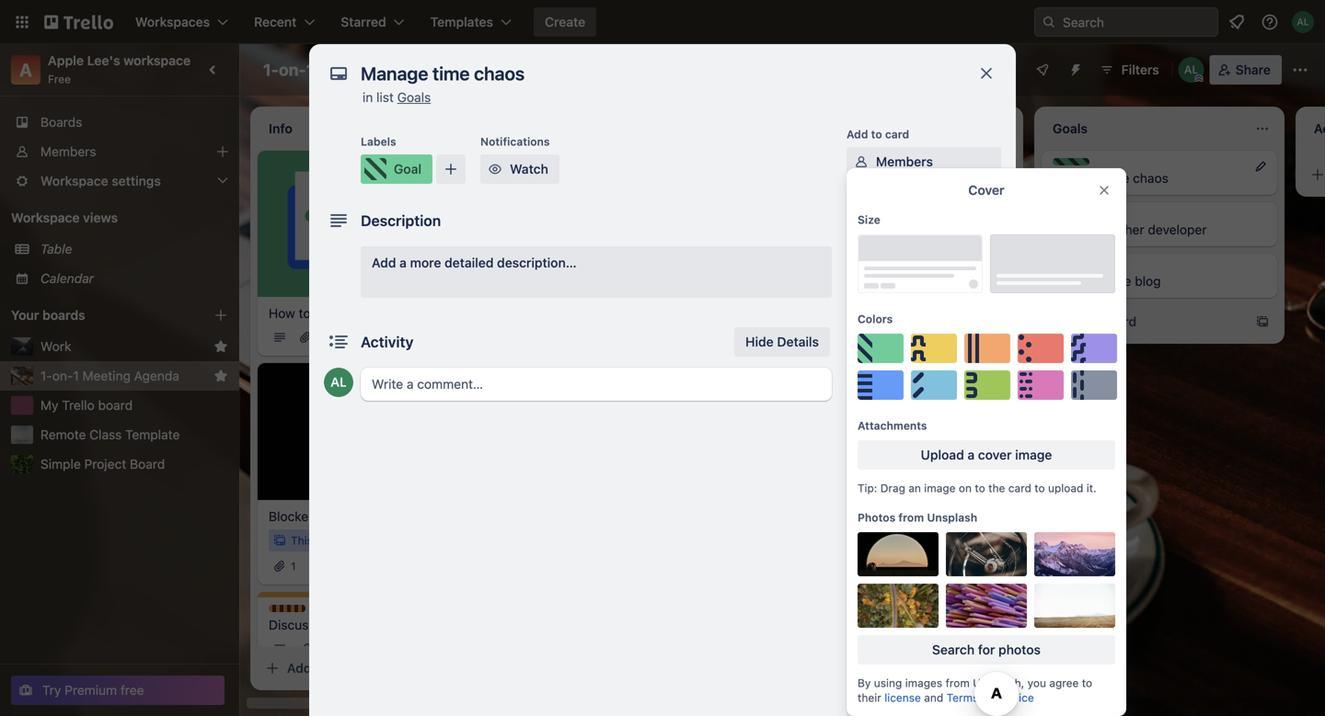 Task type: describe. For each thing, give the bounding box(es) containing it.
by
[[858, 677, 871, 690]]

boards
[[40, 115, 82, 130]]

sm image for move
[[852, 633, 871, 652]]

0 horizontal spatial from
[[899, 512, 924, 525]]

boards link
[[0, 108, 239, 137]]

goal for goal
[[394, 162, 422, 177]]

discuss left suggested
[[269, 618, 315, 633]]

create
[[545, 14, 585, 29]]

how
[[269, 306, 295, 321]]

your
[[11, 308, 39, 323]]

free
[[120, 683, 144, 699]]

for inside i've drafted my goals for the next few months. any feedback?
[[658, 241, 674, 256]]

0 notifications image
[[1226, 11, 1248, 33]]

0 horizontal spatial members
[[40, 144, 96, 159]]

another
[[1099, 222, 1145, 237]]

search
[[932, 643, 975, 658]]

goal for goal manage time chaos
[[1071, 159, 1095, 172]]

button
[[904, 561, 944, 576]]

tip:
[[858, 482, 877, 495]]

card up color: purple, title: "reassign" element
[[885, 128, 909, 141]]

move
[[530, 189, 562, 204]]

workspace views
[[11, 210, 118, 225]]

best
[[1053, 274, 1079, 289]]

add power-ups link
[[847, 479, 1001, 508]]

1 vertical spatial power-
[[904, 485, 947, 501]]

sm image for watch
[[486, 160, 504, 179]]

a left more
[[400, 255, 407, 271]]

cover
[[978, 448, 1012, 463]]

you inside by using images from unsplash, you agree to their
[[1028, 677, 1046, 690]]

a down the discuss discuss - suggested topic (#3)
[[315, 661, 322, 676]]

cover link
[[847, 331, 1001, 361]]

simple project board
[[40, 457, 165, 472]]

0 horizontal spatial add a card
[[287, 661, 353, 676]]

share button
[[1210, 55, 1282, 85]]

Board name text field
[[254, 55, 456, 85]]

suggested
[[328, 618, 392, 633]]

card down practice
[[1109, 314, 1137, 329]]

how to use this board
[[269, 306, 398, 321]]

fields
[[927, 375, 963, 390]]

0 horizontal spatial members link
[[0, 137, 239, 167]]

unsplash,
[[973, 677, 1025, 690]]

add down the best
[[1071, 314, 1096, 329]]

how to use this board link
[[269, 305, 475, 323]]

to down upload a cover image button
[[975, 482, 985, 495]]

automation
[[847, 533, 909, 546]]

actions
[[847, 608, 888, 621]]

this
[[291, 535, 313, 548]]

1-on-1 meeting agenda inside button
[[40, 369, 179, 384]]

add a more detailed description…
[[372, 255, 577, 271]]

apple lee (applelee29) image
[[324, 368, 353, 398]]

this card is a template.
[[291, 535, 412, 548]]

and
[[924, 692, 944, 705]]

goals
[[397, 90, 431, 105]]

i've drafted my goals for the next few months. any feedback?
[[530, 241, 726, 274]]

2 horizontal spatial add a card button
[[1042, 307, 1248, 337]]

(#3)
[[429, 618, 454, 633]]

their
[[858, 692, 881, 705]]

search for photos button
[[858, 636, 1115, 665]]

1- inside button
[[40, 369, 52, 384]]

hide details
[[746, 335, 819, 350]]

apple lee's workspace link
[[48, 53, 191, 68]]

add to card
[[847, 128, 909, 141]]

1 vertical spatial cover
[[876, 338, 912, 353]]

5 sm image from the top
[[852, 707, 871, 717]]

1 horizontal spatial add a card button
[[780, 300, 987, 329]]

search for photos
[[932, 643, 1041, 658]]

add down the discuss discuss - suggested topic (#3)
[[287, 661, 311, 676]]

please
[[843, 248, 882, 263]]

1 horizontal spatial cover
[[969, 183, 1005, 198]]

confluence
[[876, 449, 946, 464]]

on- inside board name text box
[[279, 60, 306, 80]]

watch button
[[480, 155, 559, 184]]

timely
[[326, 509, 365, 525]]

image for an
[[924, 482, 956, 495]]

card down suggested
[[325, 661, 353, 676]]

custom fields button
[[847, 374, 1001, 392]]

to up discuss reassign new training program
[[871, 128, 882, 141]]

a inside button
[[968, 448, 975, 463]]

the team is stuck on x, how can we move forward? link
[[530, 169, 744, 206]]

automation image
[[1061, 55, 1087, 81]]

discuss reassign new training program
[[791, 159, 939, 186]]

mentor another developer link
[[1053, 221, 1266, 239]]

terms
[[947, 692, 979, 705]]

by using images from unsplash, you agree to their
[[858, 677, 1093, 705]]

share
[[1236, 62, 1271, 77]]

for inside button
[[978, 643, 995, 658]]

template.
[[363, 535, 412, 548]]

a link
[[11, 55, 40, 85]]

primary element
[[0, 0, 1325, 44]]

my
[[40, 398, 58, 413]]

from inside by using images from unsplash, you agree to their
[[946, 677, 970, 690]]

board inside "link"
[[98, 398, 133, 413]]

work
[[40, 339, 71, 354]]

1 inside board name text box
[[306, 60, 314, 80]]

mentor
[[1053, 222, 1095, 237]]

photos
[[858, 512, 896, 525]]

blocker the team is stuck on x, how can we move forward?
[[530, 159, 742, 204]]

table
[[40, 242, 72, 257]]

workspace
[[124, 53, 191, 68]]

add up the details
[[810, 307, 834, 322]]

board
[[130, 457, 165, 472]]

in list goals
[[363, 90, 431, 105]]

discuss for please
[[810, 237, 852, 249]]

checklist
[[876, 228, 933, 243]]

image for cover
[[1015, 448, 1052, 463]]

labels
[[361, 135, 396, 148]]

Write a comment text field
[[361, 368, 832, 401]]

card down cover
[[1008, 482, 1032, 495]]

a down practice
[[1099, 314, 1106, 329]]

on inside blocker the team is stuck on x, how can we move forward?
[[638, 171, 653, 186]]

color: purple, title: "reassign" element
[[872, 158, 939, 172]]

create button
[[534, 7, 597, 37]]

simple
[[40, 457, 81, 472]]

add inside add power-ups link
[[876, 485, 900, 501]]

color: green, title: "goal" element for best
[[1053, 261, 1095, 275]]

create from template… image
[[1255, 315, 1270, 329]]

apple
[[48, 53, 84, 68]]

0 /
[[839, 196, 850, 209]]

custom
[[876, 375, 923, 390]]

agenda inside button
[[134, 369, 179, 384]]

on- inside button
[[52, 369, 73, 384]]

trello
[[62, 398, 95, 413]]

1 horizontal spatial ups
[[947, 485, 971, 501]]

more
[[410, 255, 441, 271]]

can you please give feedback on the report? link
[[791, 247, 1005, 283]]

color: orange, title: "discuss" element for discuss - suggested topic (#3)
[[269, 606, 329, 619]]

0 vertical spatial color: orange, title: "discuss" element
[[832, 158, 892, 172]]

tip: drag an image on to the card to upload it.
[[858, 482, 1097, 495]]

1-on-1 meeting agenda inside board name text box
[[263, 60, 447, 80]]

time
[[1104, 171, 1130, 186]]

to left "upload"
[[1035, 482, 1045, 495]]

images
[[905, 677, 943, 690]]



Task type: vqa. For each thing, say whether or not it's contained in the screenshot.
Workspace visible in the left of the page
no



Task type: locate. For each thing, give the bounding box(es) containing it.
add a card down practice
[[1071, 314, 1137, 329]]

0 vertical spatial on
[[638, 171, 653, 186]]

sm image up their
[[852, 670, 871, 688]]

0 vertical spatial sm image
[[486, 160, 504, 179]]

remote class template link
[[40, 426, 228, 445]]

1- inside board name text box
[[263, 60, 279, 80]]

0 horizontal spatial 1-
[[40, 369, 52, 384]]

2 starred icon image from the top
[[214, 369, 228, 384]]

the left next
[[678, 241, 697, 256]]

topic
[[396, 618, 425, 633]]

sm image left watch
[[486, 160, 504, 179]]

1 vertical spatial starred icon image
[[214, 369, 228, 384]]

hide details link
[[735, 328, 830, 357]]

can
[[791, 248, 815, 263]]

license
[[885, 692, 921, 705]]

blocker up move
[[548, 159, 589, 172]]

blog
[[1135, 274, 1161, 289]]

attachment button
[[847, 294, 1001, 324]]

2 vertical spatial the
[[988, 482, 1005, 495]]

starred icon image
[[214, 340, 228, 354], [214, 369, 228, 384]]

power-ups
[[847, 422, 907, 435]]

sm image down actions
[[852, 633, 871, 652]]

1 horizontal spatial from
[[946, 677, 970, 690]]

discuss down add to card
[[850, 159, 892, 172]]

1 horizontal spatial members link
[[847, 147, 1001, 177]]

mentor another developer
[[1053, 222, 1207, 237]]

i've
[[530, 241, 551, 256]]

0 horizontal spatial on
[[638, 171, 653, 186]]

(#4)
[[435, 509, 461, 525]]

goal inside goal best practice blog
[[1071, 262, 1095, 275]]

board up activity
[[364, 306, 398, 321]]

ups up unsplash at the bottom of page
[[947, 485, 971, 501]]

apple lee (applelee29) image
[[1292, 11, 1314, 33], [1179, 57, 1204, 83]]

0 horizontal spatial on-
[[52, 369, 73, 384]]

drag
[[880, 482, 906, 495]]

color: orange, title: "discuss" element up report?
[[791, 236, 852, 249]]

2 horizontal spatial add a card
[[1071, 314, 1137, 329]]

discussion
[[369, 509, 432, 525]]

color: green, title: "goal" element left time
[[1053, 158, 1095, 172]]

show menu image
[[1291, 61, 1310, 79]]

1-on-1 meeting agenda down work button
[[40, 369, 179, 384]]

workspace
[[11, 210, 80, 225]]

0 horizontal spatial is
[[342, 535, 351, 548]]

back to home image
[[44, 7, 113, 37]]

star or unstar board image
[[467, 63, 482, 77]]

add board image
[[214, 308, 228, 323]]

goal down mentor
[[1071, 262, 1095, 275]]

add left more
[[372, 255, 396, 271]]

goal left time
[[1071, 159, 1095, 172]]

0 vertical spatial on-
[[279, 60, 306, 80]]

is up forward?
[[589, 171, 599, 186]]

2 vertical spatial color: orange, title: "discuss" element
[[269, 606, 329, 619]]

0 vertical spatial board
[[364, 306, 398, 321]]

0 vertical spatial the
[[678, 241, 697, 256]]

add button button
[[847, 554, 1001, 583]]

1 starred icon image from the top
[[214, 340, 228, 354]]

discuss inside discuss reassign new training program
[[850, 159, 892, 172]]

upload a cover image button
[[858, 441, 1115, 470]]

goal manage time chaos
[[1053, 159, 1169, 186]]

1 horizontal spatial apple lee (applelee29) image
[[1292, 11, 1314, 33]]

0 horizontal spatial meeting
[[82, 369, 131, 384]]

a down blocker - timely discussion (#4)
[[354, 535, 360, 548]]

power- up "photos from unsplash"
[[904, 485, 947, 501]]

1 sm image from the top
[[852, 153, 871, 171]]

power- up confluence
[[847, 422, 885, 435]]

add inside add button button
[[876, 561, 900, 576]]

meeting inside board name text box
[[318, 60, 383, 80]]

try premium free button
[[11, 676, 225, 706]]

your boards with 5 items element
[[11, 305, 186, 327]]

hide
[[746, 335, 774, 350]]

add a card
[[810, 307, 875, 322], [1071, 314, 1137, 329], [287, 661, 353, 676]]

1 vertical spatial image
[[924, 482, 956, 495]]

2 horizontal spatial the
[[988, 482, 1005, 495]]

0 horizontal spatial board
[[98, 398, 133, 413]]

1 horizontal spatial is
[[589, 171, 599, 186]]

1 vertical spatial agenda
[[134, 369, 179, 384]]

blocker for -
[[269, 509, 313, 525]]

discuss for training
[[850, 159, 892, 172]]

manage
[[1053, 171, 1100, 186]]

1 vertical spatial on-
[[52, 369, 73, 384]]

best practice blog link
[[1053, 272, 1266, 291]]

image right cover
[[1015, 448, 1052, 463]]

0 horizontal spatial sm image
[[486, 160, 504, 179]]

1 vertical spatial 1
[[73, 369, 79, 384]]

for up feedback?
[[658, 241, 674, 256]]

sm image
[[852, 153, 871, 171], [852, 337, 871, 355], [852, 633, 871, 652], [852, 670, 871, 688], [852, 707, 871, 717]]

sm image inside watch 'button'
[[486, 160, 504, 179]]

2 vertical spatial 1
[[291, 561, 296, 573]]

0 horizontal spatial for
[[658, 241, 674, 256]]

terms of service link
[[947, 692, 1034, 705]]

members up program
[[876, 154, 933, 169]]

1 vertical spatial blocker
[[269, 509, 313, 525]]

on up unsplash at the bottom of page
[[959, 482, 972, 495]]

image right an
[[924, 482, 956, 495]]

color: green, title: "goal" element for manage
[[1053, 158, 1095, 172]]

0 vertical spatial meeting
[[318, 60, 383, 80]]

search image
[[1042, 15, 1057, 29]]

few
[[530, 259, 551, 274]]

card right the "this"
[[316, 535, 339, 548]]

cover down the colors
[[876, 338, 912, 353]]

starred icon image for 1-on-1 meeting agenda
[[214, 369, 228, 384]]

1 horizontal spatial power-
[[904, 485, 947, 501]]

blocker - timely discussion (#4) link
[[269, 508, 475, 526]]

dates
[[876, 265, 911, 280]]

open information menu image
[[1261, 13, 1279, 31]]

remote
[[40, 427, 86, 443]]

is down timely
[[342, 535, 351, 548]]

1 horizontal spatial 1-on-1 meeting agenda
[[263, 60, 447, 80]]

sm image for cover
[[852, 337, 871, 355]]

we
[[725, 171, 742, 186]]

sm image up please
[[852, 226, 871, 245]]

stuck
[[603, 171, 635, 186]]

0 horizontal spatial add a card button
[[258, 654, 464, 684]]

move link
[[847, 628, 1001, 657]]

discuss - suggested topic (#3) link
[[269, 617, 475, 635]]

add a card button down blog
[[1042, 307, 1248, 337]]

goal down 'labels'
[[394, 162, 422, 177]]

the inside discuss can you please give feedback on the report?
[[791, 266, 811, 282]]

1-on-1 meeting agenda up in
[[263, 60, 447, 80]]

workspace visible image
[[500, 63, 515, 77]]

boards
[[42, 308, 85, 323]]

2 horizontal spatial on
[[972, 248, 987, 263]]

sm image inside checklist link
[[852, 226, 871, 245]]

1 vertical spatial board
[[98, 398, 133, 413]]

0 vertical spatial from
[[899, 512, 924, 525]]

1 horizontal spatial members
[[876, 154, 933, 169]]

1 vertical spatial -
[[319, 618, 325, 633]]

0 horizontal spatial blocker
[[269, 509, 313, 525]]

add a card for the rightmost add a card button
[[1071, 314, 1137, 329]]

sm image for copy
[[852, 670, 871, 688]]

2 vertical spatial on
[[959, 482, 972, 495]]

board
[[364, 306, 398, 321], [98, 398, 133, 413]]

1 horizontal spatial for
[[978, 643, 995, 658]]

months.
[[555, 259, 603, 274]]

1 horizontal spatial you
[[1028, 677, 1046, 690]]

Search field
[[1057, 8, 1218, 36]]

add button
[[876, 561, 944, 576]]

0 vertical spatial cover
[[969, 183, 1005, 198]]

my trello board
[[40, 398, 133, 413]]

0 horizontal spatial power-
[[847, 422, 885, 435]]

sm image for members
[[852, 153, 871, 171]]

attachments
[[858, 420, 927, 433]]

add a card button down dates
[[780, 300, 987, 329]]

0 vertical spatial apple lee (applelee29) image
[[1292, 11, 1314, 33]]

blocker inside blocker - timely discussion (#4) link
[[269, 509, 313, 525]]

for left the photos
[[978, 643, 995, 658]]

1 horizontal spatial meeting
[[318, 60, 383, 80]]

1 inside button
[[73, 369, 79, 384]]

sm image inside cover link
[[852, 337, 871, 355]]

blocker for the
[[548, 159, 589, 172]]

1 horizontal spatial 1
[[291, 561, 296, 573]]

1 horizontal spatial sm image
[[852, 226, 871, 245]]

color: orange, title: "discuss" element down add to card
[[832, 158, 892, 172]]

add up discuss reassign new training program
[[847, 128, 868, 141]]

add left an
[[876, 485, 900, 501]]

blocker up the "this"
[[269, 509, 313, 525]]

apple lee (applelee29) image right open information menu icon
[[1292, 11, 1314, 33]]

0 horizontal spatial 1-on-1 meeting agenda
[[40, 369, 179, 384]]

1 vertical spatial meeting
[[82, 369, 131, 384]]

remote class template
[[40, 427, 180, 443]]

image inside upload a cover image button
[[1015, 448, 1052, 463]]

members link down boards
[[0, 137, 239, 167]]

colors
[[858, 313, 893, 326]]

1 horizontal spatial on-
[[279, 60, 306, 80]]

the inside i've drafted my goals for the next few months. any feedback?
[[678, 241, 697, 256]]

0 vertical spatial power-
[[847, 422, 885, 435]]

is
[[589, 171, 599, 186], [342, 535, 351, 548]]

0 horizontal spatial agenda
[[134, 369, 179, 384]]

1 vertical spatial color: orange, title: "discuss" element
[[791, 236, 852, 249]]

1 horizontal spatial the
[[791, 266, 811, 282]]

manage time chaos link
[[1053, 169, 1266, 188]]

my
[[601, 241, 619, 256]]

from down add power-ups link
[[899, 512, 924, 525]]

agenda up my trello board "link"
[[134, 369, 179, 384]]

goal best practice blog
[[1053, 262, 1161, 289]]

goal inside goal manage time chaos
[[1071, 159, 1095, 172]]

on left x,
[[638, 171, 653, 186]]

to
[[871, 128, 882, 141], [299, 306, 311, 321], [975, 482, 985, 495], [1035, 482, 1045, 495], [1082, 677, 1093, 690]]

color: green, title: "goal" element down 'labels'
[[361, 155, 433, 184]]

1 horizontal spatial on
[[959, 482, 972, 495]]

drafted
[[554, 241, 598, 256]]

the down can
[[791, 266, 811, 282]]

1 vertical spatial sm image
[[852, 226, 871, 245]]

1 horizontal spatial image
[[1015, 448, 1052, 463]]

blocker inside blocker the team is stuck on x, how can we move forward?
[[548, 159, 589, 172]]

add a card button
[[780, 300, 987, 329], [1042, 307, 1248, 337], [258, 654, 464, 684]]

1 vertical spatial for
[[978, 643, 995, 658]]

0 horizontal spatial the
[[678, 241, 697, 256]]

any
[[607, 259, 629, 274]]

from up license and terms of service
[[946, 677, 970, 690]]

0 horizontal spatial image
[[924, 482, 956, 495]]

1 horizontal spatial agenda
[[386, 60, 447, 80]]

image
[[1015, 448, 1052, 463], [924, 482, 956, 495]]

upload
[[1048, 482, 1084, 495]]

attachment
[[876, 301, 947, 317]]

None text field
[[352, 57, 959, 90]]

sm image for checklist
[[852, 226, 871, 245]]

1 horizontal spatial blocker
[[548, 159, 589, 172]]

0 vertical spatial 1-on-1 meeting agenda
[[263, 60, 447, 80]]

a
[[19, 59, 32, 81]]

details
[[777, 335, 819, 350]]

0 vertical spatial -
[[317, 509, 323, 525]]

sm image down the colors
[[852, 337, 871, 355]]

1 vertical spatial apple lee (applelee29) image
[[1179, 57, 1204, 83]]

0 horizontal spatial 1
[[73, 369, 79, 384]]

1 horizontal spatial add a card
[[810, 307, 875, 322]]

edit card image
[[1253, 159, 1268, 174]]

members down boards
[[40, 144, 96, 159]]

notifications
[[480, 135, 550, 148]]

0
[[839, 196, 846, 209]]

how
[[673, 171, 697, 186]]

2 sm image from the top
[[852, 337, 871, 355]]

board up remote class template
[[98, 398, 133, 413]]

3 sm image from the top
[[852, 633, 871, 652]]

on right feedback
[[972, 248, 987, 263]]

discuss up report?
[[810, 237, 852, 249]]

0 vertical spatial agenda
[[386, 60, 447, 80]]

sm image down their
[[852, 707, 871, 717]]

the down cover
[[988, 482, 1005, 495]]

color: green, title: "goal" element
[[361, 155, 433, 184], [1053, 158, 1095, 172], [1053, 261, 1095, 275]]

sm image inside copy link
[[852, 670, 871, 688]]

add a more detailed description… link
[[361, 247, 832, 298]]

1 vertical spatial 1-
[[40, 369, 52, 384]]

sm image down add to card
[[852, 153, 871, 171]]

0 vertical spatial you
[[818, 248, 840, 263]]

members link down add to card
[[847, 147, 1001, 177]]

a left cover
[[968, 448, 975, 463]]

0 vertical spatial 1-
[[263, 60, 279, 80]]

ups
[[885, 422, 907, 435], [947, 485, 971, 501]]

add down automation
[[876, 561, 900, 576]]

0 horizontal spatial you
[[818, 248, 840, 263]]

0 horizontal spatial cover
[[876, 338, 912, 353]]

color: red, title: "blocker" element
[[530, 158, 589, 172]]

add a card down suggested
[[287, 661, 353, 676]]

0 vertical spatial blocker
[[548, 159, 589, 172]]

photos from unsplash
[[858, 512, 978, 525]]

x,
[[657, 171, 669, 186]]

checklist link
[[847, 221, 1001, 250]]

to inside by using images from unsplash, you agree to their
[[1082, 677, 1093, 690]]

watch
[[510, 162, 548, 177]]

1 vertical spatial 1-on-1 meeting agenda
[[40, 369, 179, 384]]

discuss for suggested
[[287, 607, 329, 619]]

on inside discuss can you please give feedback on the report?
[[972, 248, 987, 263]]

is inside blocker the team is stuck on x, how can we move forward?
[[589, 171, 599, 186]]

ups up confluence
[[885, 422, 907, 435]]

apple lee (applelee29) image right filters
[[1179, 57, 1204, 83]]

1 horizontal spatial board
[[364, 306, 398, 321]]

discuss inside discuss can you please give feedback on the report?
[[810, 237, 852, 249]]

0 horizontal spatial ups
[[885, 422, 907, 435]]

add a card for add a card button to the middle
[[810, 307, 875, 322]]

meeting up in
[[318, 60, 383, 80]]

add a card down report?
[[810, 307, 875, 322]]

2 horizontal spatial 1
[[306, 60, 314, 80]]

feedback
[[914, 248, 969, 263]]

to right "agree"
[[1082, 677, 1093, 690]]

1 vertical spatial the
[[791, 266, 811, 282]]

an
[[909, 482, 921, 495]]

a left the colors
[[838, 307, 845, 322]]

new training program link
[[791, 169, 1005, 188]]

you
[[818, 248, 840, 263], [1028, 677, 1046, 690]]

sm image inside move link
[[852, 633, 871, 652]]

- inside the discuss discuss - suggested topic (#3)
[[319, 618, 325, 633]]

agenda inside board name text box
[[386, 60, 447, 80]]

sm image
[[486, 160, 504, 179], [852, 226, 871, 245]]

to left use
[[299, 306, 311, 321]]

lee's
[[87, 53, 120, 68]]

detailed
[[445, 255, 494, 271]]

try
[[42, 683, 61, 699]]

template
[[125, 427, 180, 443]]

discuss down the "this"
[[287, 607, 329, 619]]

0 vertical spatial is
[[589, 171, 599, 186]]

color: orange, title: "discuss" element for can you please give feedback on the report?
[[791, 236, 852, 249]]

starred icon image for work
[[214, 340, 228, 354]]

goal for goal best practice blog
[[1071, 262, 1095, 275]]

- left timely
[[317, 509, 323, 525]]

add a card button down suggested
[[258, 654, 464, 684]]

/
[[846, 196, 850, 209]]

copy
[[876, 671, 908, 687]]

0 vertical spatial for
[[658, 241, 674, 256]]

card
[[885, 128, 909, 141], [848, 307, 875, 322], [1109, 314, 1137, 329], [1008, 482, 1032, 495], [316, 535, 339, 548], [325, 661, 353, 676]]

next
[[701, 241, 726, 256]]

0 vertical spatial starred icon image
[[214, 340, 228, 354]]

you inside discuss can you please give feedback on the report?
[[818, 248, 840, 263]]

0 vertical spatial 1
[[306, 60, 314, 80]]

power ups image
[[1035, 63, 1050, 77]]

upload
[[921, 448, 964, 463]]

0 vertical spatial ups
[[885, 422, 907, 435]]

meeting down work button
[[82, 369, 131, 384]]

4 sm image from the top
[[852, 670, 871, 688]]

1 vertical spatial you
[[1028, 677, 1046, 690]]

cover up checklist link
[[969, 183, 1005, 198]]

card down report?
[[848, 307, 875, 322]]

add inside add a more detailed description… link
[[372, 255, 396, 271]]

color: orange, title: "discuss" element down the "this"
[[269, 606, 329, 619]]

meeting inside button
[[82, 369, 131, 384]]

color: green, title: "goal" element down mentor
[[1053, 261, 1095, 275]]

- left suggested
[[319, 618, 325, 633]]

you up the service
[[1028, 677, 1046, 690]]

1 horizontal spatial 1-
[[263, 60, 279, 80]]

color: orange, title: "discuss" element
[[832, 158, 892, 172], [791, 236, 852, 249], [269, 606, 329, 619]]

this
[[339, 306, 360, 321]]

0 vertical spatial image
[[1015, 448, 1052, 463]]

1 vertical spatial is
[[342, 535, 351, 548]]

forward?
[[566, 189, 618, 204]]

1 vertical spatial from
[[946, 677, 970, 690]]

agenda up goals
[[386, 60, 447, 80]]

1 vertical spatial ups
[[947, 485, 971, 501]]

you up report?
[[818, 248, 840, 263]]

blocker
[[548, 159, 589, 172], [269, 509, 313, 525]]



